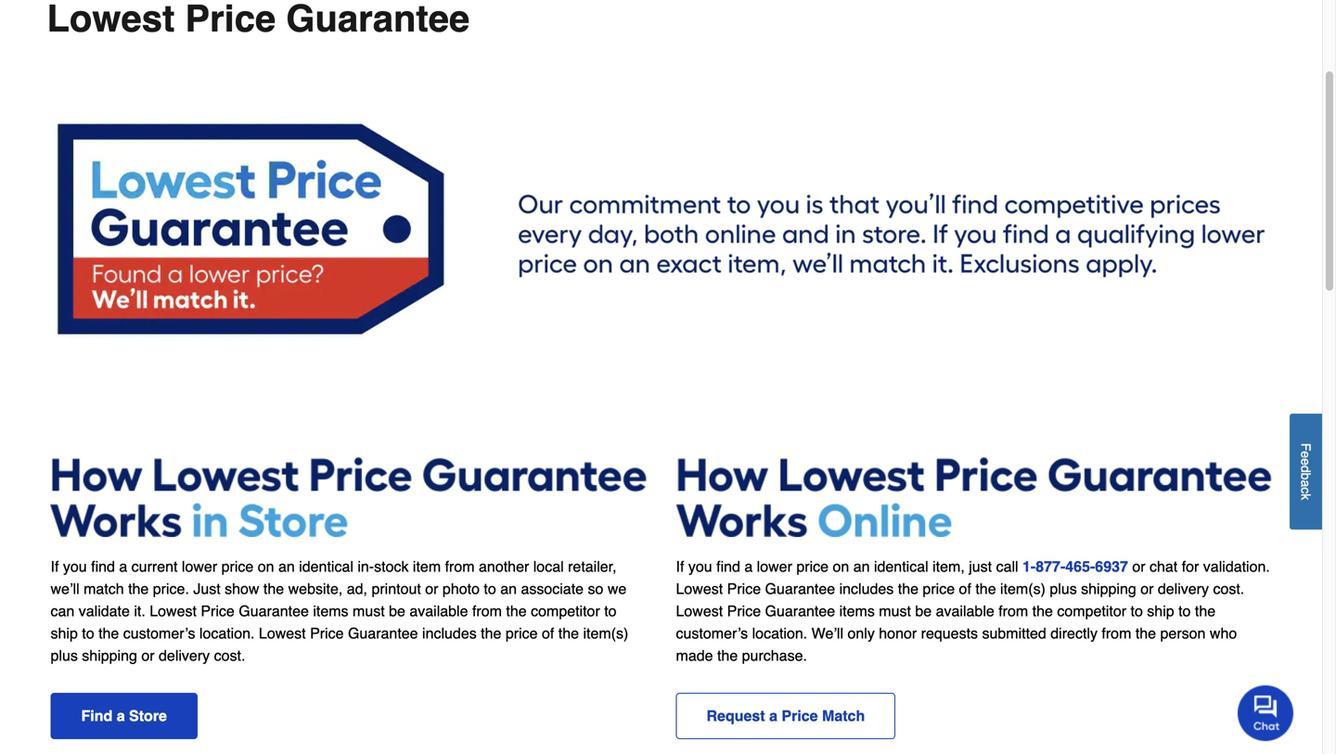 Task type: vqa. For each thing, say whether or not it's contained in the screenshot.
competitor within IF YOU FIND A CURRENT LOWER PRICE ON AN IDENTICAL IN-STOCK ITEM FROM ANOTHER LOCAL RETAILER, WE'LL MATCH THE PRICE. JUST SHOW THE WEBSITE, AD, PRINTOUT OR PHOTO TO AN ASSOCIATE SO WE CAN VALIDATE IT. LOWEST PRICE GUARANTEE ITEMS MUST BE AVAILABLE FROM THE COMPETITOR TO SHIP TO THE CUSTOMER'S LOCATION. LOWEST PRICE GUARANTEE INCLUDES THE PRICE OF THE ITEM(S) PLUS SHIPPING OR DELIVERY COST.
yes



Task type: describe. For each thing, give the bounding box(es) containing it.
chat invite button image
[[1238, 685, 1295, 742]]

request
[[707, 708, 765, 725]]

item(s) inside if you find a current lower price on an identical in-stock item from another local retailer, we'll match the price. just show the website, ad, printout or photo to an associate so we can validate it. lowest price guarantee items must be available from the competitor to ship to the customer's location. lowest price guarantee includes the price of the item(s) plus shipping or delivery cost.
[[583, 625, 629, 642]]

includes inside if you find a current lower price on an identical in-stock item from another local retailer, we'll match the price. just show the website, ad, printout or photo to an associate so we can validate it. lowest price guarantee items must be available from the competitor to ship to the customer's location. lowest price guarantee includes the price of the item(s) plus shipping or delivery cost.
[[422, 625, 477, 642]]

delivery inside or chat for validation.​ lowest price guarantee includes the price of the item(s) plus shipping or delivery cost. lowest price guarantee items must be available from the competitor to ship to the customer's location. we'll only honor requests submitted directly from the person who made the purchase.
[[1158, 580, 1210, 598]]

find for current
[[91, 558, 115, 575]]

item
[[413, 558, 441, 575]]

cost. inside if you find a current lower price on an identical in-stock item from another local retailer, we'll match the price. just show the website, ad, printout or photo to an associate so we can validate it. lowest price guarantee items must be available from the competitor to ship to the customer's location. lowest price guarantee includes the price of the item(s) plus shipping or delivery cost.
[[214, 647, 245, 665]]

photo
[[443, 581, 480, 598]]

associate
[[521, 581, 584, 598]]

location. inside or chat for validation.​ lowest price guarantee includes the price of the item(s) plus shipping or delivery cost. lowest price guarantee items must be available from the competitor to ship to the customer's location. we'll only honor requests submitted directly from the person who made the purchase.
[[752, 625, 808, 642]]

submitted
[[983, 625, 1047, 642]]

f
[[1299, 443, 1314, 451]]

requests
[[921, 625, 978, 642]]

store
[[129, 708, 167, 725]]

just
[[969, 558, 992, 575]]

match
[[822, 708, 865, 725]]

local
[[534, 558, 564, 575]]

customer's inside if you find a current lower price on an identical in-stock item from another local retailer, we'll match the price. just show the website, ad, printout or photo to an associate so we can validate it. lowest price guarantee items must be available from the competitor to ship to the customer's location. lowest price guarantee includes the price of the item(s) plus shipping or delivery cost.
[[123, 625, 195, 642]]

you for if you find a current lower price on an identical in-stock item from another local retailer, we'll match the price. just show the website, ad, printout or photo to an associate so we can validate it. lowest price guarantee items must be available from the competitor to ship to the customer's location. lowest price guarantee includes the price of the item(s) plus shipping or delivery cost.
[[63, 558, 87, 575]]

request a price match
[[707, 708, 865, 725]]

competitor inside if you find a current lower price on an identical in-stock item from another local retailer, we'll match the price. just show the website, ad, printout or photo to an associate so we can validate it. lowest price guarantee items must be available from the competitor to ship to the customer's location. lowest price guarantee includes the price of the item(s) plus shipping or delivery cost.
[[531, 603, 600, 620]]

chat
[[1150, 558, 1178, 575]]

0 horizontal spatial an
[[278, 558, 295, 575]]

or down it. on the left of page
[[141, 647, 155, 665]]

must inside or chat for validation.​ lowest price guarantee includes the price of the item(s) plus shipping or delivery cost. lowest price guarantee items must be available from the competitor to ship to the customer's location. we'll only honor requests submitted directly from the person who made the purchase.
[[879, 603, 911, 620]]

or chat for validation.​ lowest price guarantee includes the price of the item(s) plus shipping or delivery cost. lowest price guarantee items must be available from the competitor to ship to the customer's location. we'll only honor requests submitted directly from the person who made the purchase.
[[676, 558, 1271, 664]]

find for lower
[[717, 558, 741, 575]]

so
[[588, 581, 604, 598]]

it.
[[134, 603, 146, 620]]

we'll
[[51, 581, 79, 598]]

items inside if you find a current lower price on an identical in-stock item from another local retailer, we'll match the price. just show the website, ad, printout or photo to an associate so we can validate it. lowest price guarantee items must be available from the competitor to ship to the customer's location. lowest price guarantee includes the price of the item(s) plus shipping or delivery cost.
[[313, 603, 349, 620]]

f e e d b a c k
[[1299, 443, 1314, 500]]

6937
[[1096, 558, 1129, 575]]

location. inside if you find a current lower price on an identical in-stock item from another local retailer, we'll match the price. just show the website, ad, printout or photo to an associate so we can validate it. lowest price guarantee items must be available from the competitor to ship to the customer's location. lowest price guarantee includes the price of the item(s) plus shipping or delivery cost.
[[199, 625, 255, 642]]

1 horizontal spatial an
[[501, 581, 517, 598]]

or down item in the left bottom of the page
[[425, 581, 439, 598]]

identical inside if you find a current lower price on an identical in-stock item from another local retailer, we'll match the price. just show the website, ad, printout or photo to an associate so we can validate it. lowest price guarantee items must be available from the competitor to ship to the customer's location. lowest price guarantee includes the price of the item(s) plus shipping or delivery cost.
[[299, 558, 354, 575]]

items inside or chat for validation.​ lowest price guarantee includes the price of the item(s) plus shipping or delivery cost. lowest price guarantee items must be available from the competitor to ship to the customer's location. we'll only honor requests submitted directly from the person who made the purchase.
[[840, 603, 875, 620]]

k
[[1299, 494, 1314, 500]]

2 e from the top
[[1299, 459, 1314, 466]]

from right directly
[[1102, 625, 1132, 642]]

in-
[[358, 558, 374, 575]]

price up we'll
[[797, 558, 829, 575]]

who
[[1210, 625, 1238, 642]]

a inside button
[[1299, 480, 1314, 487]]

we
[[608, 581, 627, 598]]

or left chat
[[1133, 558, 1146, 575]]

2 horizontal spatial an
[[854, 558, 870, 575]]

just
[[193, 581, 221, 598]]

1 e from the top
[[1299, 451, 1314, 459]]

item(s) inside or chat for validation.​ lowest price guarantee includes the price of the item(s) plus shipping or delivery cost. lowest price guarantee items must be available from the competitor to ship to the customer's location. we'll only honor requests submitted directly from the person who made the purchase.
[[1001, 580, 1046, 598]]

you for if you find a lower price on an identical item, just call 1-877-465-6937
[[689, 558, 713, 575]]

price inside or chat for validation.​ lowest price guarantee includes the price of the item(s) plus shipping or delivery cost. lowest price guarantee items must be available from the competitor to ship to the customer's location. we'll only honor requests submitted directly from the person who made the purchase.
[[923, 580, 955, 598]]

1-
[[1023, 558, 1036, 575]]

ad,
[[347, 581, 368, 598]]

shipping inside or chat for validation.​ lowest price guarantee includes the price of the item(s) plus shipping or delivery cost. lowest price guarantee items must be available from the competitor to ship to the customer's location. we'll only honor requests submitted directly from the person who made the purchase.
[[1082, 580, 1137, 598]]

request a price match link
[[676, 693, 896, 740]]

plus inside or chat for validation.​ lowest price guarantee includes the price of the item(s) plus shipping or delivery cost. lowest price guarantee items must be available from the competitor to ship to the customer's location. we'll only honor requests submitted directly from the person who made the purchase.
[[1050, 580, 1077, 598]]

if for if you find a current lower price on an identical in-stock item from another local retailer, we'll match the price. just show the website, ad, printout or photo to an associate so we can validate it. lowest price guarantee items must be available from the competitor to ship to the customer's location. lowest price guarantee includes the price of the item(s) plus shipping or delivery cost.
[[51, 558, 59, 575]]

if you find a lower price on an identical item, just call 1-877-465-6937
[[676, 558, 1129, 575]]



Task type: locate. For each thing, give the bounding box(es) containing it.
be up honor
[[916, 603, 932, 620]]

0 horizontal spatial cost.
[[214, 647, 245, 665]]

ship down 'can'
[[51, 625, 78, 642]]

1 horizontal spatial item(s)
[[1001, 580, 1046, 598]]

items down website,
[[313, 603, 349, 620]]

1 lower from the left
[[757, 558, 793, 575]]

cost. inside or chat for validation.​ lowest price guarantee includes the price of the item(s) plus shipping or delivery cost. lowest price guarantee items must be available from the competitor to ship to the customer's location. we'll only honor requests submitted directly from the person who made the purchase.
[[1214, 580, 1245, 598]]

1 customer's from the left
[[676, 625, 748, 642]]

price
[[727, 580, 761, 598], [727, 603, 761, 620], [201, 603, 235, 620], [310, 625, 344, 642], [782, 708, 818, 725]]

0 horizontal spatial must
[[353, 603, 385, 620]]

cost. down show
[[214, 647, 245, 665]]

on
[[833, 558, 850, 575], [258, 558, 274, 575]]

must inside if you find a current lower price on an identical in-stock item from another local retailer, we'll match the price. just show the website, ad, printout or photo to an associate so we can validate it. lowest price guarantee items must be available from the competitor to ship to the customer's location. lowest price guarantee includes the price of the item(s) plus shipping or delivery cost.
[[353, 603, 385, 620]]

if you find a qualifying lower price on an exact item, we'll match it. exclusions apply. image
[[47, 69, 1276, 402]]

customer's
[[676, 625, 748, 642], [123, 625, 195, 642]]

1 horizontal spatial items
[[840, 603, 875, 620]]

0 horizontal spatial if
[[51, 558, 59, 575]]

1 vertical spatial includes
[[422, 625, 477, 642]]

0 horizontal spatial shipping
[[82, 647, 137, 665]]

1 horizontal spatial if
[[676, 558, 684, 575]]

an up website,
[[278, 558, 295, 575]]

of inside if you find a current lower price on an identical in-stock item from another local retailer, we'll match the price. just show the website, ad, printout or photo to an associate so we can validate it. lowest price guarantee items must be available from the competitor to ship to the customer's location. lowest price guarantee includes the price of the item(s) plus shipping or delivery cost.
[[542, 625, 554, 642]]

an down another
[[501, 581, 517, 598]]

we'll
[[812, 625, 844, 642]]

0 vertical spatial delivery
[[1158, 580, 1210, 598]]

e
[[1299, 451, 1314, 459], [1299, 459, 1314, 466]]

lower
[[757, 558, 793, 575], [182, 558, 217, 575]]

1 horizontal spatial lower
[[757, 558, 793, 575]]

0 vertical spatial plus
[[1050, 580, 1077, 598]]

0 horizontal spatial you
[[63, 558, 87, 575]]

1 horizontal spatial on
[[833, 558, 850, 575]]

0 horizontal spatial ship
[[51, 625, 78, 642]]

of inside or chat for validation.​ lowest price guarantee includes the price of the item(s) plus shipping or delivery cost. lowest price guarantee items must be available from the competitor to ship to the customer's location. we'll only honor requests submitted directly from the person who made the purchase.
[[959, 580, 972, 598]]

2 lower from the left
[[182, 558, 217, 575]]

item(s) down 1-
[[1001, 580, 1046, 598]]

of down just
[[959, 580, 972, 598]]

identical
[[874, 558, 929, 575], [299, 558, 354, 575]]

1 horizontal spatial plus
[[1050, 580, 1077, 598]]

item(s)
[[1001, 580, 1046, 598], [583, 625, 629, 642]]

1 find from the left
[[717, 558, 741, 575]]

lower up purchase.
[[757, 558, 793, 575]]

price.
[[153, 581, 189, 598]]

show
[[225, 581, 259, 598]]

be
[[916, 603, 932, 620], [389, 603, 406, 620]]

2 you from the left
[[63, 558, 87, 575]]

plus down 'can'
[[51, 647, 78, 665]]

465-
[[1066, 558, 1096, 575]]

location.
[[752, 625, 808, 642], [199, 625, 255, 642]]

includes inside or chat for validation.​ lowest price guarantee includes the price of the item(s) plus shipping or delivery cost. lowest price guarantee items must be available from the competitor to ship to the customer's location. we'll only honor requests submitted directly from the person who made the purchase.
[[840, 580, 894, 598]]

item,
[[933, 558, 965, 575]]

0 vertical spatial item(s)
[[1001, 580, 1046, 598]]

1 identical from the left
[[874, 558, 929, 575]]

guarantee
[[765, 580, 836, 598], [765, 603, 836, 620], [239, 603, 309, 620], [348, 625, 418, 642]]

you up made
[[689, 558, 713, 575]]

shipping down validate
[[82, 647, 137, 665]]

you up we'll
[[63, 558, 87, 575]]

must up honor
[[879, 603, 911, 620]]

0 horizontal spatial plus
[[51, 647, 78, 665]]

current
[[131, 558, 178, 575]]

1 items from the left
[[840, 603, 875, 620]]

on up show
[[258, 558, 274, 575]]

how lowest price guarantee works in store. image
[[51, 458, 647, 537]]

1 horizontal spatial you
[[689, 558, 713, 575]]

honor
[[879, 625, 917, 642]]

1 vertical spatial cost.
[[214, 647, 245, 665]]

price down item,
[[923, 580, 955, 598]]

how lowest price guarantee works online. image
[[676, 458, 1272, 537]]

find a store link
[[51, 693, 198, 740]]

1 vertical spatial ship
[[51, 625, 78, 642]]

1 if from the left
[[676, 558, 684, 575]]

0 horizontal spatial competitor
[[531, 603, 600, 620]]

find
[[717, 558, 741, 575], [91, 558, 115, 575]]

ship inside if you find a current lower price on an identical in-stock item from another local retailer, we'll match the price. just show the website, ad, printout or photo to an associate so we can validate it. lowest price guarantee items must be available from the competitor to ship to the customer's location. lowest price guarantee includes the price of the item(s) plus shipping or delivery cost.
[[51, 625, 78, 642]]

a inside if you find a current lower price on an identical in-stock item from another local retailer, we'll match the price. just show the website, ad, printout or photo to an associate so we can validate it. lowest price guarantee items must be available from the competitor to ship to the customer's location. lowest price guarantee includes the price of the item(s) plus shipping or delivery cost.
[[119, 558, 127, 575]]

ship
[[1148, 603, 1175, 620], [51, 625, 78, 642]]

2 available from the left
[[410, 603, 468, 620]]

cost. down validation.​
[[1214, 580, 1245, 598]]

available
[[936, 603, 995, 620], [410, 603, 468, 620]]

0 horizontal spatial includes
[[422, 625, 477, 642]]

1 horizontal spatial includes
[[840, 580, 894, 598]]

competitor up directly
[[1058, 603, 1127, 620]]

from
[[445, 558, 475, 575], [999, 603, 1029, 620], [472, 603, 502, 620], [1102, 625, 1132, 642]]

0 horizontal spatial item(s)
[[583, 625, 629, 642]]

made
[[676, 647, 713, 664]]

2 find from the left
[[91, 558, 115, 575]]

1 horizontal spatial competitor
[[1058, 603, 1127, 620]]

1 horizontal spatial must
[[879, 603, 911, 620]]

printout
[[372, 581, 421, 598]]

lower up just
[[182, 558, 217, 575]]

available up requests
[[936, 603, 995, 620]]

ship inside or chat for validation.​ lowest price guarantee includes the price of the item(s) plus shipping or delivery cost. lowest price guarantee items must be available from the competitor to ship to the customer's location. we'll only honor requests submitted directly from the person who made the purchase.
[[1148, 603, 1175, 620]]

website,
[[288, 581, 343, 598]]

a
[[1299, 480, 1314, 487], [745, 558, 753, 575], [119, 558, 127, 575], [770, 708, 778, 725], [117, 708, 125, 725]]

1 horizontal spatial of
[[959, 580, 972, 598]]

2 location. from the left
[[199, 625, 255, 642]]

1 horizontal spatial location.
[[752, 625, 808, 642]]

shipping
[[1082, 580, 1137, 598], [82, 647, 137, 665]]

call
[[997, 558, 1019, 575]]

shipping inside if you find a current lower price on an identical in-stock item from another local retailer, we'll match the price. just show the website, ad, printout or photo to an associate so we can validate it. lowest price guarantee items must be available from the competitor to ship to the customer's location. lowest price guarantee includes the price of the item(s) plus shipping or delivery cost.
[[82, 647, 137, 665]]

1 vertical spatial of
[[542, 625, 554, 642]]

be inside if you find a current lower price on an identical in-stock item from another local retailer, we'll match the price. just show the website, ad, printout or photo to an associate so we can validate it. lowest price guarantee items must be available from the competitor to ship to the customer's location. lowest price guarantee includes the price of the item(s) plus shipping or delivery cost.
[[389, 603, 406, 620]]

0 horizontal spatial available
[[410, 603, 468, 620]]

0 horizontal spatial on
[[258, 558, 274, 575]]

or down chat
[[1141, 580, 1154, 598]]

plus down the 1-877-465-6937 link
[[1050, 580, 1077, 598]]

must down ad,
[[353, 603, 385, 620]]

1 must from the left
[[879, 603, 911, 620]]

2 be from the left
[[389, 603, 406, 620]]

1 vertical spatial item(s)
[[583, 625, 629, 642]]

if you find a current lower price on an identical in-stock item from another local retailer, we'll match the price. just show the website, ad, printout or photo to an associate so we can validate it. lowest price guarantee items must be available from the competitor to ship to the customer's location. lowest price guarantee includes the price of the item(s) plus shipping or delivery cost.
[[51, 558, 629, 665]]

1 be from the left
[[916, 603, 932, 620]]

customer's up made
[[676, 625, 748, 642]]

find
[[81, 708, 113, 725]]

shipping down 6937
[[1082, 580, 1137, 598]]

for
[[1182, 558, 1200, 575]]

plus
[[1050, 580, 1077, 598], [51, 647, 78, 665]]

2 items from the left
[[313, 603, 349, 620]]

the
[[898, 580, 919, 598], [976, 580, 997, 598], [128, 581, 149, 598], [264, 581, 284, 598], [1033, 603, 1053, 620], [1195, 603, 1216, 620], [506, 603, 527, 620], [1136, 625, 1157, 642], [98, 625, 119, 642], [481, 625, 502, 642], [559, 625, 579, 642], [718, 647, 738, 664]]

1 location. from the left
[[752, 625, 808, 642]]

1 on from the left
[[833, 558, 850, 575]]

0 horizontal spatial identical
[[299, 558, 354, 575]]

can
[[51, 603, 75, 620]]

only
[[848, 625, 875, 642]]

lower inside if you find a current lower price on an identical in-stock item from another local retailer, we'll match the price. just show the website, ad, printout or photo to an associate so we can validate it. lowest price guarantee items must be available from the competitor to ship to the customer's location. lowest price guarantee includes the price of the item(s) plus shipping or delivery cost.
[[182, 558, 217, 575]]

competitor
[[1058, 603, 1127, 620], [531, 603, 600, 620]]

location. up purchase.
[[752, 625, 808, 642]]

price down associate
[[506, 625, 538, 642]]

purchase.
[[742, 647, 808, 664]]

available inside if you find a current lower price on an identical in-stock item from another local retailer, we'll match the price. just show the website, ad, printout or photo to an associate so we can validate it. lowest price guarantee items must be available from the competitor to ship to the customer's location. lowest price guarantee includes the price of the item(s) plus shipping or delivery cost.
[[410, 603, 468, 620]]

be inside or chat for validation.​ lowest price guarantee includes the price of the item(s) plus shipping or delivery cost. lowest price guarantee items must be available from the competitor to ship to the customer's location. we'll only honor requests submitted directly from the person who made the purchase.
[[916, 603, 932, 620]]

e up d
[[1299, 451, 1314, 459]]

on up we'll
[[833, 558, 850, 575]]

cost.
[[1214, 580, 1245, 598], [214, 647, 245, 665]]

0 vertical spatial shipping
[[1082, 580, 1137, 598]]

identical left item,
[[874, 558, 929, 575]]

0 horizontal spatial of
[[542, 625, 554, 642]]

from up photo
[[445, 558, 475, 575]]

find a store
[[81, 708, 167, 725]]

stock
[[374, 558, 409, 575]]

validate
[[79, 603, 130, 620]]

1 horizontal spatial customer's
[[676, 625, 748, 642]]

1 available from the left
[[936, 603, 995, 620]]

b
[[1299, 473, 1314, 480]]

0 vertical spatial includes
[[840, 580, 894, 598]]

1 horizontal spatial cost.
[[1214, 580, 1245, 598]]

0 vertical spatial cost.
[[1214, 580, 1245, 598]]

retailer,
[[568, 558, 617, 575]]

you
[[689, 558, 713, 575], [63, 558, 87, 575]]

available inside or chat for validation.​ lowest price guarantee includes the price of the item(s) plus shipping or delivery cost. lowest price guarantee items must be available from the competitor to ship to the customer's location. we'll only honor requests submitted directly from the person who made the purchase.
[[936, 603, 995, 620]]

1 horizontal spatial ship
[[1148, 603, 1175, 620]]

1 you from the left
[[689, 558, 713, 575]]

an
[[854, 558, 870, 575], [278, 558, 295, 575], [501, 581, 517, 598]]

0 vertical spatial ship
[[1148, 603, 1175, 620]]

available down photo
[[410, 603, 468, 620]]

1 horizontal spatial find
[[717, 558, 741, 575]]

items up only
[[840, 603, 875, 620]]

f e e d b a c k button
[[1290, 414, 1323, 530]]

1 vertical spatial plus
[[51, 647, 78, 665]]

e up 'b'
[[1299, 459, 1314, 466]]

0 horizontal spatial find
[[91, 558, 115, 575]]

0 horizontal spatial location.
[[199, 625, 255, 642]]

if inside if you find a current lower price on an identical in-stock item from another local retailer, we'll match the price. just show the website, ad, printout or photo to an associate so we can validate it. lowest price guarantee items must be available from the competitor to ship to the customer's location. lowest price guarantee includes the price of the item(s) plus shipping or delivery cost.
[[51, 558, 59, 575]]

1-877-465-6937 link
[[1023, 558, 1129, 575]]

1 horizontal spatial be
[[916, 603, 932, 620]]

plus inside if you find a current lower price on an identical in-stock item from another local retailer, we'll match the price. just show the website, ad, printout or photo to an associate so we can validate it. lowest price guarantee items must be available from the competitor to ship to the customer's location. lowest price guarantee includes the price of the item(s) plus shipping or delivery cost.
[[51, 647, 78, 665]]

location. down show
[[199, 625, 255, 642]]

customer's down it. on the left of page
[[123, 625, 195, 642]]

ship up person
[[1148, 603, 1175, 620]]

2 customer's from the left
[[123, 625, 195, 642]]

lowest
[[676, 580, 723, 598], [676, 603, 723, 620], [150, 603, 197, 620], [259, 625, 306, 642]]

an up only
[[854, 558, 870, 575]]

2 identical from the left
[[299, 558, 354, 575]]

0 horizontal spatial delivery
[[159, 647, 210, 665]]

on inside if you find a current lower price on an identical in-stock item from another local retailer, we'll match the price. just show the website, ad, printout or photo to an associate so we can validate it. lowest price guarantee items must be available from the competitor to ship to the customer's location. lowest price guarantee includes the price of the item(s) plus shipping or delivery cost.
[[258, 558, 274, 575]]

1 vertical spatial delivery
[[159, 647, 210, 665]]

0 horizontal spatial lower
[[182, 558, 217, 575]]

another
[[479, 558, 529, 575]]

0 horizontal spatial be
[[389, 603, 406, 620]]

2 must from the left
[[353, 603, 385, 620]]

customer's inside or chat for validation.​ lowest price guarantee includes the price of the item(s) plus shipping or delivery cost. lowest price guarantee items must be available from the competitor to ship to the customer's location. we'll only honor requests submitted directly from the person who made the purchase.
[[676, 625, 748, 642]]

competitor down associate
[[531, 603, 600, 620]]

delivery inside if you find a current lower price on an identical in-stock item from another local retailer, we'll match the price. just show the website, ad, printout or photo to an associate so we can validate it. lowest price guarantee items must be available from the competitor to ship to the customer's location. lowest price guarantee includes the price of the item(s) plus shipping or delivery cost.
[[159, 647, 210, 665]]

of down associate
[[542, 625, 554, 642]]

directly
[[1051, 625, 1098, 642]]

items
[[840, 603, 875, 620], [313, 603, 349, 620]]

price up show
[[221, 558, 254, 575]]

if for if you find a lower price on an identical item, just call 1-877-465-6937
[[676, 558, 684, 575]]

price
[[797, 558, 829, 575], [221, 558, 254, 575], [923, 580, 955, 598], [506, 625, 538, 642]]

item(s) down so
[[583, 625, 629, 642]]

0 horizontal spatial items
[[313, 603, 349, 620]]

1 vertical spatial shipping
[[82, 647, 137, 665]]

of
[[959, 580, 972, 598], [542, 625, 554, 642]]

delivery down for
[[1158, 580, 1210, 598]]

be down printout
[[389, 603, 406, 620]]

or
[[1133, 558, 1146, 575], [1141, 580, 1154, 598], [425, 581, 439, 598], [141, 647, 155, 665]]

delivery
[[1158, 580, 1210, 598], [159, 647, 210, 665]]

delivery down price.
[[159, 647, 210, 665]]

1 horizontal spatial delivery
[[1158, 580, 1210, 598]]

1 horizontal spatial available
[[936, 603, 995, 620]]

0 vertical spatial of
[[959, 580, 972, 598]]

validation.​
[[1204, 558, 1271, 575]]

match
[[84, 581, 124, 598]]

if
[[676, 558, 684, 575], [51, 558, 59, 575]]

find inside if you find a current lower price on an identical in-stock item from another local retailer, we'll match the price. just show the website, ad, printout or photo to an associate so we can validate it. lowest price guarantee items must be available from the competitor to ship to the customer's location. lowest price guarantee includes the price of the item(s) plus shipping or delivery cost.
[[91, 558, 115, 575]]

877-
[[1036, 558, 1066, 575]]

competitor inside or chat for validation.​ lowest price guarantee includes the price of the item(s) plus shipping or delivery cost. lowest price guarantee items must be available from the competitor to ship to the customer's location. we'll only honor requests submitted directly from the person who made the purchase.
[[1058, 603, 1127, 620]]

to
[[484, 581, 496, 598], [1131, 603, 1143, 620], [1179, 603, 1191, 620], [605, 603, 617, 620], [82, 625, 94, 642]]

you inside if you find a current lower price on an identical in-stock item from another local retailer, we'll match the price. just show the website, ad, printout or photo to an associate so we can validate it. lowest price guarantee items must be available from the competitor to ship to the customer's location. lowest price guarantee includes the price of the item(s) plus shipping or delivery cost.
[[63, 558, 87, 575]]

1 competitor from the left
[[1058, 603, 1127, 620]]

2 if from the left
[[51, 558, 59, 575]]

2 competitor from the left
[[531, 603, 600, 620]]

d
[[1299, 466, 1314, 473]]

includes down if you find a lower price on an identical item, just call 1-877-465-6937 at the right bottom
[[840, 580, 894, 598]]

c
[[1299, 487, 1314, 494]]

from down photo
[[472, 603, 502, 620]]

includes
[[840, 580, 894, 598], [422, 625, 477, 642]]

person
[[1161, 625, 1206, 642]]

0 horizontal spatial customer's
[[123, 625, 195, 642]]

identical up website,
[[299, 558, 354, 575]]

1 horizontal spatial shipping
[[1082, 580, 1137, 598]]

must
[[879, 603, 911, 620], [353, 603, 385, 620]]

2 on from the left
[[258, 558, 274, 575]]

from up submitted
[[999, 603, 1029, 620]]

1 horizontal spatial identical
[[874, 558, 929, 575]]

if up we'll
[[51, 558, 59, 575]]

if right the retailer,
[[676, 558, 684, 575]]

includes down photo
[[422, 625, 477, 642]]



